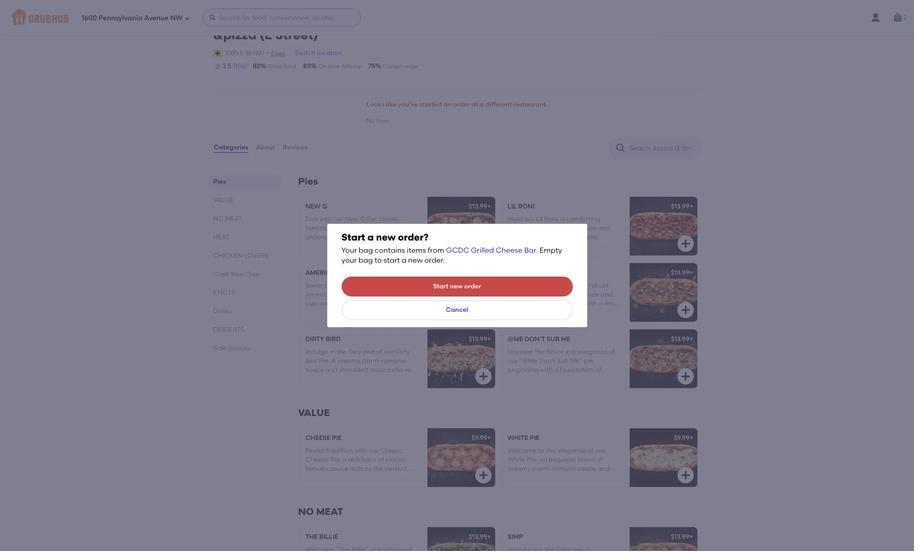 Task type: describe. For each thing, give the bounding box(es) containing it.
svg image for maverick
[[681, 305, 691, 316]]

white pie image
[[630, 429, 698, 487]]

correct order
[[383, 63, 419, 70]]

.
[[536, 246, 538, 255]]

1 horizontal spatial your
[[342, 246, 357, 255]]

+ for simp
[[690, 533, 694, 541]]

1 horizontal spatial value
[[298, 407, 330, 419]]

switch location button
[[295, 48, 343, 58]]

1 vertical spatial order
[[453, 101, 470, 108]]

+ for new g
[[488, 203, 491, 210]]

svg image for white pie
[[681, 470, 691, 481]]

svg image inside 2 button
[[893, 12, 904, 23]]

bag inside empty your bag to start a new order.
[[359, 256, 373, 265]]

lil roni
[[508, 203, 535, 210]]

search icon image
[[616, 143, 626, 153]]

timeless
[[383, 243, 408, 251]]

simp
[[508, 533, 524, 541]]

into
[[320, 215, 332, 223]]

on time delivery
[[319, 63, 361, 70]]

0 vertical spatial our
[[334, 215, 344, 223]]

cancel
[[446, 306, 469, 314]]

$13.99 + for dirty bird
[[469, 335, 491, 343]]

+ for lil roni
[[690, 203, 694, 210]]

1005
[[225, 49, 239, 57]]

don't
[[525, 335, 546, 343]]

empty your bag to start a new order.
[[342, 246, 563, 265]]

$13.99 + for lil roni
[[672, 203, 694, 210]]

gcdc
[[446, 246, 470, 255]]

good
[[268, 63, 283, 70]]

your bag contains items from gcdc grilled cheese bar .
[[342, 246, 538, 255]]

new inside empty your bag to start a new order.
[[408, 256, 423, 265]]

order.
[[425, 256, 445, 265]]

start for start new order
[[433, 283, 449, 290]]

bar
[[525, 246, 536, 255]]

yet
[[306, 252, 315, 260]]

$9.99 + for white pie
[[674, 434, 694, 442]]

pie for cheese pie
[[332, 434, 342, 442]]

like
[[386, 101, 397, 108]]

an
[[444, 101, 452, 108]]

categories button
[[213, 132, 249, 164]]

no meat inside tab
[[213, 215, 242, 223]]

food
[[284, 63, 296, 70]]

't'
[[376, 225, 383, 232]]

street)
[[275, 27, 318, 42]]

simp image
[[630, 527, 698, 552]]

honey
[[342, 269, 365, 277]]

cheese pie
[[306, 434, 342, 442]]

american
[[306, 269, 341, 277]]

+ for @me don't sub me
[[690, 335, 694, 343]]

1 vertical spatial our
[[344, 225, 354, 232]]

no
[[366, 117, 375, 125]]

heat tab
[[213, 232, 277, 242]]

creating
[[350, 243, 376, 251]]

&pizza (e street)
[[213, 27, 318, 42]]

2 vertical spatial order
[[465, 283, 481, 290]]

from
[[428, 246, 445, 255]]

side sauces tab
[[213, 344, 277, 353]]

tomato
[[306, 225, 328, 232]]

to
[[375, 256, 382, 265]]

st
[[245, 49, 252, 57]]

a inside empty your bag to start a new order.
[[402, 256, 407, 265]]

$13.99 + for the billie
[[469, 533, 491, 541]]

pennsylvania
[[99, 14, 143, 22]]

lil roni image
[[630, 197, 698, 255]]

start
[[384, 256, 400, 265]]

your
[[342, 256, 357, 265]]

svg image for @me don't sub me
[[681, 371, 691, 382]]

no meat tab
[[213, 214, 277, 223]]

knots tab
[[213, 288, 277, 298]]

cheese
[[306, 434, 331, 442]]

fees button
[[271, 49, 286, 59]]

drinks
[[213, 307, 232, 315]]

svg image for new g
[[478, 238, 489, 249]]

about
[[256, 144, 275, 152]]

white
[[508, 434, 529, 442]]

$13.99 for simp
[[672, 533, 690, 541]]

start for start a new order?
[[342, 232, 365, 243]]

dirty
[[306, 335, 324, 343]]

underpin
[[306, 234, 333, 241]]

1 horizontal spatial and
[[386, 234, 398, 241]]

nw for 1600 pennsylvania avenue nw
[[170, 14, 183, 22]]

new g
[[306, 203, 328, 210]]

contains
[[375, 246, 405, 255]]

dirty bird image
[[428, 330, 495, 388]]

started
[[420, 101, 442, 108]]

value inside tab
[[213, 196, 233, 204]]

correct
[[383, 63, 403, 70]]

0 vertical spatial g
[[322, 203, 328, 210]]

craft
[[213, 270, 230, 278]]

your inside tab
[[231, 270, 244, 278]]

start new order
[[433, 283, 481, 290]]

@me don't sub me
[[508, 335, 571, 343]]

delivery
[[341, 63, 361, 70]]

billie
[[320, 533, 339, 541]]

&pizza (e street) logo image
[[663, 4, 694, 35]]

$13.99 + for new g
[[469, 203, 491, 210]]

+ for cheese pie
[[488, 434, 491, 442]]

nw for 1005 e st nw
[[253, 49, 264, 57]]

side sauces
[[213, 345, 251, 352]]

grilled
[[471, 246, 494, 255]]

the
[[306, 533, 318, 541]]

cancel button
[[342, 300, 573, 320]]

no fees
[[366, 117, 389, 125]]

fragrant
[[306, 243, 331, 251]]

new
[[345, 215, 359, 223]]

a inside button
[[480, 101, 484, 108]]

mozzarella
[[351, 234, 384, 241]]

$13.99 + for american honey
[[469, 269, 491, 277]]

+ for dirty bird
[[488, 335, 491, 343]]

maverick
[[508, 269, 541, 277]]

$13.99 + for @me don't sub me
[[672, 335, 694, 343]]

$13.99 for dirty bird
[[469, 335, 488, 343]]

75
[[369, 62, 376, 70]]

dirty bird
[[306, 335, 341, 343]]

1 bag from the top
[[359, 246, 373, 255]]

sub
[[547, 335, 560, 343]]

g inside dive into our new g pie: classic tomato and our secret 't' sauce underpin fresh mozzarella and fragrant basil, creating a timeless yet tantalizing taste adventure.
[[360, 215, 366, 223]]

good food
[[268, 63, 296, 70]]

fees
[[271, 50, 285, 57]]

desserts
[[213, 326, 245, 334]]

you've
[[398, 101, 418, 108]]

@me don't sub me image
[[630, 330, 698, 388]]

$9.99 for white pie
[[674, 434, 690, 442]]

avenue
[[144, 14, 169, 22]]



Task type: vqa. For each thing, say whether or not it's contained in the screenshot.
the Station
no



Task type: locate. For each thing, give the bounding box(es) containing it.
svg image
[[893, 12, 904, 23], [185, 16, 190, 21], [681, 238, 691, 249], [681, 305, 691, 316], [478, 371, 489, 382], [478, 470, 489, 481], [681, 470, 691, 481]]

and up fresh
[[330, 225, 342, 232]]

3.5
[[222, 62, 231, 70]]

about button
[[256, 132, 276, 164]]

bag down the mozzarella
[[359, 246, 373, 255]]

different
[[486, 101, 512, 108]]

0 horizontal spatial new
[[376, 232, 396, 243]]

pie right the white
[[530, 434, 540, 442]]

1 horizontal spatial $9.99 +
[[674, 434, 694, 442]]

nw left •
[[253, 49, 264, 57]]

1 horizontal spatial pies
[[298, 176, 318, 187]]

maverick image
[[630, 263, 698, 322]]

0 vertical spatial start
[[342, 232, 365, 243]]

restaurant.
[[514, 101, 548, 108]]

lovers
[[244, 252, 269, 260]]

knots
[[213, 289, 235, 297]]

chicken lovers tab
[[213, 251, 277, 260]]

0 horizontal spatial no meat
[[213, 215, 242, 223]]

no meat up the billie at the left bottom of page
[[298, 506, 344, 518]]

new inside button
[[450, 283, 463, 290]]

2 $9.99 from the left
[[674, 434, 690, 442]]

location
[[317, 49, 342, 57]]

no meat up the heat
[[213, 215, 242, 223]]

0 horizontal spatial and
[[330, 225, 342, 232]]

nw right avenue
[[170, 14, 183, 22]]

and
[[330, 225, 342, 232], [386, 234, 398, 241]]

no up the heat
[[213, 215, 224, 223]]

$13.99 +
[[469, 203, 491, 210], [672, 203, 694, 210], [469, 269, 491, 277], [672, 269, 694, 277], [469, 335, 491, 343], [672, 335, 694, 343], [469, 533, 491, 541], [672, 533, 694, 541]]

0 vertical spatial your
[[342, 246, 357, 255]]

$9.99 + for cheese pie
[[472, 434, 491, 442]]

pies up the "value" tab in the top left of the page
[[213, 178, 226, 185]]

nw inside button
[[253, 49, 264, 57]]

pies up new
[[298, 176, 318, 187]]

1 horizontal spatial no meat
[[298, 506, 344, 518]]

1 $9.99 + from the left
[[472, 434, 491, 442]]

2 horizontal spatial new
[[450, 283, 463, 290]]

2
[[904, 13, 908, 21]]

heat
[[213, 233, 230, 241]]

bag left to
[[359, 256, 373, 265]]

g
[[322, 203, 328, 210], [360, 215, 366, 223]]

1 vertical spatial no
[[298, 506, 314, 518]]

$13.99 + for maverick
[[672, 269, 694, 277]]

looks like you've started an order at a different restaurant.
[[367, 101, 548, 108]]

0 horizontal spatial meat
[[225, 215, 242, 223]]

dive
[[306, 215, 319, 223]]

order left 'at' at right top
[[453, 101, 470, 108]]

sauce
[[384, 225, 403, 232]]

items
[[407, 246, 426, 255]]

no meat
[[213, 215, 242, 223], [298, 506, 344, 518]]

lil
[[508, 203, 517, 210]]

1600
[[82, 14, 97, 22]]

pie right cheese
[[332, 434, 342, 442]]

meat down the "value" tab in the top left of the page
[[225, 215, 242, 223]]

new
[[306, 203, 321, 210]]

0 horizontal spatial svg image
[[209, 14, 216, 21]]

at
[[472, 101, 478, 108]]

pie
[[332, 434, 342, 442], [530, 434, 540, 442]]

svg image for lil roni
[[681, 238, 691, 249]]

a
[[480, 101, 484, 108], [368, 232, 374, 243], [377, 243, 382, 251], [402, 256, 407, 265]]

0 horizontal spatial $9.99 +
[[472, 434, 491, 442]]

craft your own tab
[[213, 270, 277, 279]]

on
[[319, 63, 327, 70]]

your left own
[[231, 270, 244, 278]]

1 vertical spatial svg image
[[478, 238, 489, 249]]

new up cancel
[[450, 283, 463, 290]]

start a new order?
[[342, 232, 429, 243]]

craft your own
[[213, 270, 260, 278]]

looks
[[367, 101, 385, 108]]

2 horizontal spatial svg image
[[681, 371, 691, 382]]

+ for maverick
[[690, 269, 694, 277]]

0 horizontal spatial g
[[322, 203, 328, 210]]

time
[[328, 63, 340, 70]]

a inside dive into our new g pie: classic tomato and our secret 't' sauce underpin fresh mozzarella and fragrant basil, creating a timeless yet tantalizing taste adventure.
[[377, 243, 382, 251]]

switch location
[[295, 49, 342, 57]]

83
[[303, 62, 311, 70]]

2 vertical spatial svg image
[[681, 371, 691, 382]]

0 vertical spatial and
[[330, 225, 342, 232]]

desserts tab
[[213, 325, 277, 335]]

american honey image
[[428, 263, 495, 322]]

reviews button
[[283, 132, 309, 164]]

0 vertical spatial no meat
[[213, 215, 242, 223]]

switch
[[295, 49, 316, 57]]

1 vertical spatial new
[[408, 256, 423, 265]]

0 vertical spatial new
[[376, 232, 396, 243]]

new g image
[[428, 197, 495, 255]]

meat
[[225, 215, 242, 223], [316, 506, 344, 518]]

0 horizontal spatial your
[[231, 270, 244, 278]]

secret
[[355, 225, 374, 232]]

$9.99
[[472, 434, 488, 442], [674, 434, 690, 442]]

reviews
[[283, 144, 308, 152]]

and down sauce
[[386, 234, 398, 241]]

1 vertical spatial value
[[298, 407, 330, 419]]

•
[[267, 49, 269, 57]]

0 vertical spatial order
[[405, 63, 419, 70]]

@me
[[508, 335, 523, 343]]

fees
[[377, 117, 389, 125]]

1 horizontal spatial $9.99
[[674, 434, 690, 442]]

1 horizontal spatial g
[[360, 215, 366, 223]]

your up your
[[342, 246, 357, 255]]

chicken
[[213, 252, 243, 260]]

adventure.
[[368, 252, 401, 260]]

nw inside main navigation navigation
[[170, 14, 183, 22]]

Search &pizza (E Street) search field
[[629, 144, 698, 153]]

$13.99 for maverick
[[672, 269, 690, 277]]

1005 e st nw button
[[224, 48, 265, 58]]

g right new
[[322, 203, 328, 210]]

1 horizontal spatial svg image
[[478, 238, 489, 249]]

our right into
[[334, 215, 344, 223]]

a right 'at' at right top
[[480, 101, 484, 108]]

0 horizontal spatial pie
[[332, 434, 342, 442]]

$9.99 for cheese pie
[[472, 434, 488, 442]]

svg image
[[209, 14, 216, 21], [478, 238, 489, 249], [681, 371, 691, 382]]

a left 't'
[[368, 232, 374, 243]]

classic
[[380, 215, 400, 223]]

sauces
[[228, 345, 251, 352]]

a up "adventure."
[[377, 243, 382, 251]]

american honey
[[306, 269, 365, 277]]

1 $9.99 from the left
[[472, 434, 488, 442]]

$13.99 for new g
[[469, 203, 488, 210]]

2 $9.99 + from the left
[[674, 434, 694, 442]]

0 horizontal spatial no
[[213, 215, 224, 223]]

0 vertical spatial svg image
[[209, 14, 216, 21]]

0 horizontal spatial start
[[342, 232, 365, 243]]

meat up billie
[[316, 506, 344, 518]]

1 horizontal spatial nw
[[253, 49, 264, 57]]

cheese
[[496, 246, 523, 255]]

$13.99
[[469, 203, 488, 210], [672, 203, 690, 210], [469, 269, 488, 277], [672, 269, 690, 277], [469, 335, 488, 343], [672, 335, 690, 343], [469, 533, 488, 541], [672, 533, 690, 541]]

0 vertical spatial no
[[213, 215, 224, 223]]

new up contains
[[376, 232, 396, 243]]

empty
[[540, 246, 563, 255]]

1 vertical spatial no meat
[[298, 506, 344, 518]]

meat inside tab
[[225, 215, 242, 223]]

1 vertical spatial start
[[433, 283, 449, 290]]

0 vertical spatial meat
[[225, 215, 242, 223]]

order right correct
[[405, 63, 419, 70]]

1 vertical spatial and
[[386, 234, 398, 241]]

$13.99 for lil roni
[[672, 203, 690, 210]]

1 horizontal spatial new
[[408, 256, 423, 265]]

0 vertical spatial nw
[[170, 14, 183, 22]]

2 bag from the top
[[359, 256, 373, 265]]

me
[[561, 335, 571, 343]]

cheese pie image
[[428, 429, 495, 487]]

pie for white pie
[[530, 434, 540, 442]]

no up the
[[298, 506, 314, 518]]

subscription pass image
[[213, 50, 223, 57]]

$13.99 for the billie
[[469, 533, 488, 541]]

1 vertical spatial g
[[360, 215, 366, 223]]

1 vertical spatial bag
[[359, 256, 373, 265]]

1 horizontal spatial meat
[[316, 506, 344, 518]]

basil,
[[332, 243, 348, 251]]

no inside no meat tab
[[213, 215, 224, 223]]

our down "new"
[[344, 225, 354, 232]]

0 vertical spatial bag
[[359, 246, 373, 255]]

$13.99 + for simp
[[672, 533, 694, 541]]

0 vertical spatial value
[[213, 196, 233, 204]]

0 horizontal spatial $9.99
[[472, 434, 488, 442]]

g up secret
[[360, 215, 366, 223]]

0 horizontal spatial pies
[[213, 178, 226, 185]]

2 pie from the left
[[530, 434, 540, 442]]

0 horizontal spatial value
[[213, 196, 233, 204]]

$9.99 +
[[472, 434, 491, 442], [674, 434, 694, 442]]

(e
[[260, 27, 272, 42]]

a right 'start'
[[402, 256, 407, 265]]

1 vertical spatial nw
[[253, 49, 264, 57]]

value tab
[[213, 195, 277, 205]]

+ for white pie
[[690, 434, 694, 442]]

own
[[246, 270, 260, 278]]

1 horizontal spatial no
[[298, 506, 314, 518]]

pies inside tab
[[213, 178, 226, 185]]

82
[[253, 62, 260, 70]]

2 button
[[893, 9, 908, 26]]

no
[[213, 215, 224, 223], [298, 506, 314, 518]]

2 vertical spatial new
[[450, 283, 463, 290]]

order up cancel
[[465, 283, 481, 290]]

value down pies tab
[[213, 196, 233, 204]]

$13.99 for @me don't sub me
[[672, 335, 690, 343]]

the billie
[[306, 533, 339, 541]]

start
[[342, 232, 365, 243], [433, 283, 449, 290]]

• fees
[[267, 49, 285, 57]]

1005 e st nw
[[225, 49, 264, 57]]

drinks tab
[[213, 307, 277, 316]]

$13.99 for american honey
[[469, 269, 488, 277]]

svg image inside main navigation navigation
[[209, 14, 216, 21]]

svg image for dirty bird
[[478, 371, 489, 382]]

fresh
[[335, 234, 350, 241]]

value up cheese
[[298, 407, 330, 419]]

start inside button
[[433, 283, 449, 290]]

star icon image
[[213, 62, 222, 71]]

1 vertical spatial meat
[[316, 506, 344, 518]]

1 vertical spatial your
[[231, 270, 244, 278]]

chicken lovers
[[213, 252, 269, 260]]

0 horizontal spatial nw
[[170, 14, 183, 22]]

+ for american honey
[[488, 269, 491, 277]]

1 horizontal spatial start
[[433, 283, 449, 290]]

1 pie from the left
[[332, 434, 342, 442]]

new down items
[[408, 256, 423, 265]]

1 horizontal spatial pie
[[530, 434, 540, 442]]

tantalizing
[[317, 252, 349, 260]]

svg image for cheese pie
[[478, 470, 489, 481]]

pies tab
[[213, 177, 277, 186]]

main navigation navigation
[[0, 0, 915, 35]]

start new order button
[[342, 277, 573, 297]]

the billie image
[[428, 527, 495, 552]]

+ for the billie
[[488, 533, 491, 541]]



